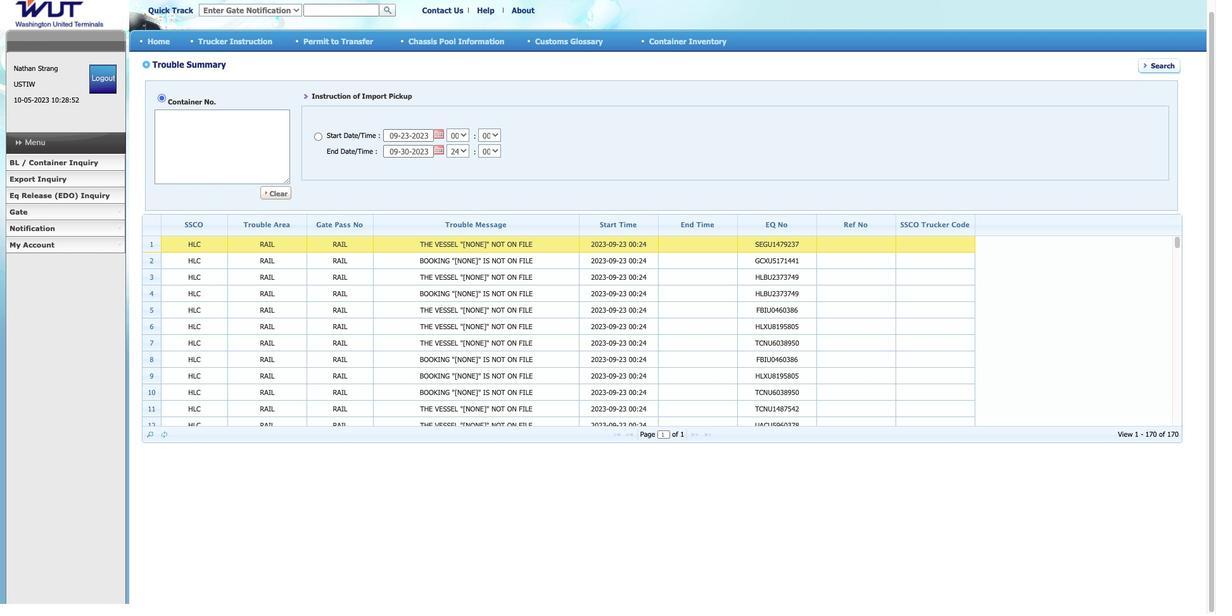 Task type: vqa. For each thing, say whether or not it's contained in the screenshot.
the rightmost "FIND"
no



Task type: locate. For each thing, give the bounding box(es) containing it.
container left inventory
[[649, 36, 687, 45]]

container
[[649, 36, 687, 45], [29, 158, 67, 167]]

nathan
[[14, 64, 36, 72]]

1 vertical spatial container
[[29, 158, 67, 167]]

bl
[[10, 158, 19, 167]]

about
[[512, 6, 535, 15]]

inquiry right (edo)
[[81, 191, 110, 200]]

(edo)
[[54, 191, 78, 200]]

gate link
[[6, 204, 125, 220]]

to
[[331, 36, 339, 45]]

inquiry down bl / container inquiry
[[38, 175, 67, 183]]

2023
[[34, 96, 49, 104]]

login image
[[89, 65, 117, 94]]

account
[[23, 241, 55, 249]]

permit to transfer
[[303, 36, 373, 45]]

/
[[22, 158, 26, 167]]

eq
[[10, 191, 19, 200]]

pool
[[439, 36, 456, 45]]

container up export inquiry
[[29, 158, 67, 167]]

1 horizontal spatial container
[[649, 36, 687, 45]]

2 vertical spatial inquiry
[[81, 191, 110, 200]]

nathan strang
[[14, 64, 58, 72]]

notification
[[10, 224, 55, 232]]

transfer
[[341, 36, 373, 45]]

my
[[10, 241, 21, 249]]

inquiry up export inquiry link in the top left of the page
[[69, 158, 98, 167]]

contact us
[[422, 6, 463, 15]]

information
[[458, 36, 504, 45]]

bl / container inquiry
[[10, 158, 98, 167]]

inquiry
[[69, 158, 98, 167], [38, 175, 67, 183], [81, 191, 110, 200]]

trucker instruction
[[198, 36, 272, 45]]

eq release (edo) inquiry
[[10, 191, 110, 200]]

None text field
[[303, 4, 379, 16]]

gate
[[10, 208, 28, 216]]

10:28:52
[[51, 96, 79, 104]]

strang
[[38, 64, 58, 72]]

glossary
[[570, 36, 603, 45]]

customs glossary
[[535, 36, 603, 45]]

customs
[[535, 36, 568, 45]]

0 vertical spatial inquiry
[[69, 158, 98, 167]]

home
[[148, 36, 170, 45]]

0 vertical spatial container
[[649, 36, 687, 45]]

us
[[454, 6, 463, 15]]



Task type: describe. For each thing, give the bounding box(es) containing it.
container inventory
[[649, 36, 727, 45]]

05-
[[24, 96, 34, 104]]

export inquiry link
[[6, 171, 125, 187]]

quick
[[148, 6, 170, 15]]

trucker
[[198, 36, 227, 45]]

export inquiry
[[10, 175, 67, 183]]

1 vertical spatial inquiry
[[38, 175, 67, 183]]

10-05-2023 10:28:52
[[14, 96, 79, 104]]

chassis
[[409, 36, 437, 45]]

quick track
[[148, 6, 193, 15]]

inquiry for container
[[69, 158, 98, 167]]

track
[[172, 6, 193, 15]]

0 horizontal spatial container
[[29, 158, 67, 167]]

notification link
[[6, 220, 125, 237]]

bl / container inquiry link
[[6, 155, 125, 171]]

chassis pool information
[[409, 36, 504, 45]]

permit
[[303, 36, 329, 45]]

my account
[[10, 241, 55, 249]]

help
[[477, 6, 495, 15]]

instruction
[[230, 36, 272, 45]]

about link
[[512, 6, 535, 15]]

export
[[10, 175, 35, 183]]

eq release (edo) inquiry link
[[6, 187, 125, 204]]

10-
[[14, 96, 24, 104]]

contact
[[422, 6, 452, 15]]

help link
[[477, 6, 495, 15]]

my account link
[[6, 237, 125, 253]]

ustiw
[[14, 80, 35, 88]]

inventory
[[689, 36, 727, 45]]

contact us link
[[422, 6, 463, 15]]

inquiry for (edo)
[[81, 191, 110, 200]]

release
[[22, 191, 52, 200]]



